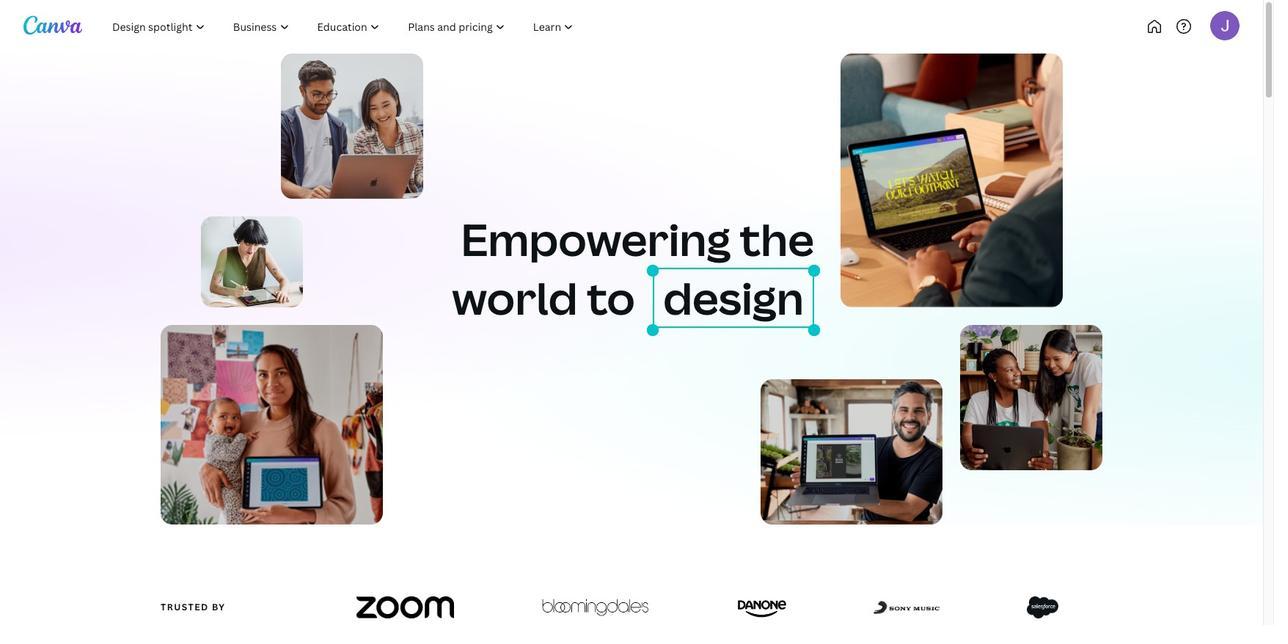 Task type: locate. For each thing, give the bounding box(es) containing it.
top level navigation element
[[100, 12, 637, 41]]

world
[[452, 268, 578, 328]]

the
[[740, 209, 814, 269]]

to
[[587, 268, 635, 328]]

trusted
[[161, 601, 209, 613]]

empowering the world to
[[452, 209, 814, 328]]



Task type: vqa. For each thing, say whether or not it's contained in the screenshot.
Empowering
yes



Task type: describe. For each thing, give the bounding box(es) containing it.
empowering
[[461, 209, 731, 269]]

by
[[212, 601, 226, 613]]

trusted by
[[161, 601, 226, 613]]

design
[[663, 268, 804, 328]]



